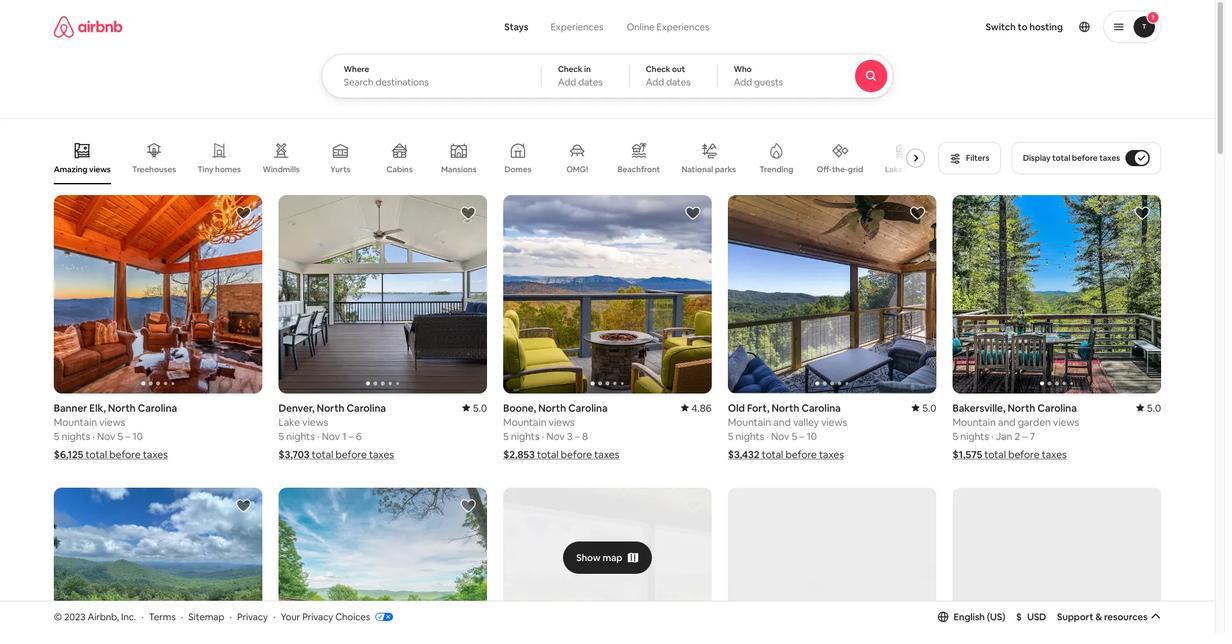Task type: locate. For each thing, give the bounding box(es) containing it.
– inside boone, north carolina mountain views 5 nights · nov 3 – 8 $2,853 total before taxes
[[575, 430, 580, 442]]

english (us) button
[[938, 611, 1006, 623]]

carolina up valley on the bottom of the page
[[802, 401, 841, 414]]

carolina inside bakersville, north carolina mountain and garden views 5 nights · jan 2 – 7 $1,575 total before taxes
[[1038, 401, 1077, 414]]

mountain inside old fort, north carolina mountain and valley views 5 nights · nov 5 – 10 $3,432 total before taxes
[[728, 415, 771, 428]]

mountain down bakersville,
[[953, 415, 996, 428]]

4 nights from the left
[[736, 430, 764, 442]]

experiences up in
[[551, 21, 603, 33]]

1
[[1152, 13, 1155, 22], [342, 430, 346, 442]]

mountain down the banner
[[54, 415, 97, 428]]

0 horizontal spatial 1
[[342, 430, 346, 442]]

1 horizontal spatial experiences
[[657, 21, 709, 33]]

before inside display total before taxes button
[[1072, 153, 1098, 163]]

4 north from the left
[[772, 401, 799, 414]]

trending
[[760, 164, 793, 175]]

dates inside check out add dates
[[666, 76, 691, 88]]

dates down in
[[578, 76, 603, 88]]

amazing views
[[54, 164, 111, 175]]

nights down lake
[[286, 430, 315, 442]]

3 – from the left
[[575, 430, 580, 442]]

amazing
[[54, 164, 87, 175]]

boone, north carolina mountain views 5 nights · nov 3 – 8 $2,853 total before taxes
[[503, 401, 619, 461]]

1 horizontal spatial 5.0 out of 5 average rating image
[[911, 401, 937, 414]]

5 inside boone, north carolina mountain views 5 nights · nov 3 – 8 $2,853 total before taxes
[[503, 430, 509, 442]]

windmills
[[263, 164, 300, 175]]

2 10 from the left
[[807, 430, 817, 442]]

2 add from the left
[[646, 76, 664, 88]]

show map
[[576, 551, 622, 564]]

carolina inside boone, north carolina mountain views 5 nights · nov 3 – 8 $2,853 total before taxes
[[568, 401, 608, 414]]

· left 6
[[317, 430, 320, 442]]

5 carolina from the left
[[1038, 401, 1077, 414]]

views down the elk,
[[99, 415, 125, 428]]

3 5.0 out of 5 average rating image from the left
[[1136, 401, 1161, 414]]

check out add dates
[[646, 64, 691, 88]]

north right the elk,
[[108, 401, 136, 414]]

carolina for denver, north carolina lake views 5 nights · nov 1 – 6 $3,703 total before taxes
[[347, 401, 386, 414]]

1 horizontal spatial check
[[646, 64, 670, 75]]

and up jan
[[998, 415, 1016, 428]]

views down denver,
[[302, 415, 328, 428]]

mountain down boone,
[[503, 415, 547, 428]]

0 horizontal spatial 10
[[133, 430, 143, 442]]

total inside old fort, north carolina mountain and valley views 5 nights · nov 5 – 10 $3,432 total before taxes
[[762, 448, 783, 461]]

north inside bakersville, north carolina mountain and garden views 5 nights · jan 2 – 7 $1,575 total before taxes
[[1008, 401, 1036, 414]]

views inside banner elk, north carolina mountain views 5 nights · nov 5 – 10 $6,125 total before taxes
[[99, 415, 125, 428]]

north
[[108, 401, 136, 414], [317, 401, 345, 414], [538, 401, 566, 414], [772, 401, 799, 414], [1008, 401, 1036, 414]]

before inside bakersville, north carolina mountain and garden views 5 nights · jan 2 – 7 $1,575 total before taxes
[[1008, 448, 1040, 461]]

views inside bakersville, north carolina mountain and garden views 5 nights · jan 2 – 7 $1,575 total before taxes
[[1053, 415, 1079, 428]]

nov inside old fort, north carolina mountain and valley views 5 nights · nov 5 – 10 $3,432 total before taxes
[[771, 430, 790, 442]]

– inside "denver, north carolina lake views 5 nights · nov 1 – 6 $3,703 total before taxes"
[[349, 430, 354, 442]]

2 – from the left
[[349, 430, 354, 442]]

add to wishlist: purlear, north carolina image
[[235, 498, 252, 514]]

before down valley on the bottom of the page
[[786, 448, 817, 461]]

before down 3
[[561, 448, 592, 461]]

2 5 from the left
[[118, 430, 123, 442]]

· inside boone, north carolina mountain views 5 nights · nov 3 – 8 $2,853 total before taxes
[[542, 430, 544, 442]]

1 experiences from the left
[[551, 21, 603, 33]]

experiences
[[551, 21, 603, 33], [657, 21, 709, 33]]

2 carolina from the left
[[347, 401, 386, 414]]

taxes inside button
[[1099, 153, 1120, 163]]

usd
[[1027, 611, 1046, 623]]

check left in
[[558, 64, 582, 75]]

5 north from the left
[[1008, 401, 1036, 414]]

· inside bakersville, north carolina mountain and garden views 5 nights · jan 2 – 7 $1,575 total before taxes
[[991, 430, 994, 442]]

5.0
[[473, 401, 487, 414], [922, 401, 937, 414], [1147, 401, 1161, 414]]

mansions
[[441, 164, 477, 175]]

1 horizontal spatial add
[[646, 76, 664, 88]]

before inside boone, north carolina mountain views 5 nights · nov 3 – 8 $2,853 total before taxes
[[561, 448, 592, 461]]

online experiences link
[[615, 13, 721, 40]]

1 privacy from the left
[[237, 611, 268, 623]]

5 inside bakersville, north carolina mountain and garden views 5 nights · jan 2 – 7 $1,575 total before taxes
[[953, 430, 958, 442]]

10 inside old fort, north carolina mountain and valley views 5 nights · nov 5 – 10 $3,432 total before taxes
[[807, 430, 817, 442]]

jan
[[996, 430, 1012, 442]]

privacy right your
[[302, 611, 333, 623]]

4 – from the left
[[799, 430, 805, 442]]

· right inc.
[[141, 611, 144, 623]]

banner
[[54, 401, 87, 414]]

national
[[682, 164, 713, 175]]

1 dates from the left
[[578, 76, 603, 88]]

3 mountain from the left
[[728, 415, 771, 428]]

total right display
[[1052, 153, 1070, 163]]

add to wishlist: seven devils, north carolina image
[[460, 498, 476, 514]]

elk,
[[89, 401, 106, 414]]

carolina up '8'
[[568, 401, 608, 414]]

add for check out add dates
[[646, 76, 664, 88]]

5 inside "denver, north carolina lake views 5 nights · nov 1 – 6 $3,703 total before taxes"
[[279, 430, 284, 442]]

3 nights from the left
[[511, 430, 540, 442]]

0 horizontal spatial 5.0
[[473, 401, 487, 414]]

total right $3,432
[[762, 448, 783, 461]]

map
[[603, 551, 622, 564]]

0 horizontal spatial check
[[558, 64, 582, 75]]

None search field
[[322, 0, 930, 98]]

3 5.0 from the left
[[1147, 401, 1161, 414]]

inc.
[[121, 611, 136, 623]]

1 10 from the left
[[133, 430, 143, 442]]

parks
[[715, 164, 736, 175]]

5 nights from the left
[[960, 430, 989, 442]]

nov inside banner elk, north carolina mountain views 5 nights · nov 5 – 10 $6,125 total before taxes
[[97, 430, 115, 442]]

mountain inside boone, north carolina mountain views 5 nights · nov 3 – 8 $2,853 total before taxes
[[503, 415, 547, 428]]

2 nights from the left
[[286, 430, 315, 442]]

2 dates from the left
[[666, 76, 691, 88]]

2 check from the left
[[646, 64, 670, 75]]

· left 3
[[542, 430, 544, 442]]

2 5.0 from the left
[[922, 401, 937, 414]]

1 horizontal spatial 10
[[807, 430, 817, 442]]

5 – from the left
[[1023, 430, 1028, 442]]

1 inside "denver, north carolina lake views 5 nights · nov 1 – 6 $3,703 total before taxes"
[[342, 430, 346, 442]]

0 vertical spatial 1
[[1152, 13, 1155, 22]]

add to wishlist: old fort, north carolina image
[[910, 205, 926, 221]]

privacy
[[237, 611, 268, 623], [302, 611, 333, 623]]

carolina right the elk,
[[138, 401, 177, 414]]

total down jan
[[985, 448, 1006, 461]]

1 horizontal spatial privacy
[[302, 611, 333, 623]]

total right $3,703
[[312, 448, 333, 461]]

add down who
[[734, 76, 752, 88]]

nov
[[97, 430, 115, 442], [322, 430, 340, 442], [546, 430, 565, 442], [771, 430, 790, 442]]

1 horizontal spatial 1
[[1152, 13, 1155, 22]]

dates for check in add dates
[[578, 76, 603, 88]]

privacy left your
[[237, 611, 268, 623]]

group
[[54, 132, 931, 184], [54, 195, 262, 393], [279, 195, 487, 393], [503, 195, 712, 393], [728, 195, 937, 393], [953, 195, 1161, 393], [54, 487, 262, 633], [279, 487, 487, 633], [503, 487, 712, 633], [728, 487, 937, 633], [953, 487, 1161, 633]]

your
[[281, 611, 300, 623]]

add for check in add dates
[[558, 76, 576, 88]]

your privacy choices link
[[281, 611, 393, 624]]

1 mountain from the left
[[54, 415, 97, 428]]

7 5 from the left
[[953, 430, 958, 442]]

experiences button
[[539, 13, 615, 40]]

1 5.0 from the left
[[473, 401, 487, 414]]

1 check from the left
[[558, 64, 582, 75]]

add inside check out add dates
[[646, 76, 664, 88]]

north up valley on the bottom of the page
[[772, 401, 799, 414]]

sitemap link
[[188, 611, 224, 623]]

2 horizontal spatial 5.0
[[1147, 401, 1161, 414]]

1 vertical spatial 1
[[342, 430, 346, 442]]

mountain down fort,
[[728, 415, 771, 428]]

support & resources
[[1057, 611, 1148, 623]]

0 horizontal spatial add to wishlist: banner elk, north carolina image
[[235, 205, 252, 221]]

total
[[1052, 153, 1070, 163], [86, 448, 107, 461], [312, 448, 333, 461], [537, 448, 559, 461], [762, 448, 783, 461], [985, 448, 1006, 461]]

· down fort,
[[767, 430, 769, 442]]

add to wishlist: banner elk, north carolina image
[[235, 205, 252, 221], [685, 498, 701, 514]]

add to wishlist: boone, north carolina image
[[685, 205, 701, 221]]

3 nov from the left
[[546, 430, 565, 442]]

nights up $6,125
[[62, 430, 90, 442]]

3 north from the left
[[538, 401, 566, 414]]

1 add from the left
[[558, 76, 576, 88]]

dates down the out
[[666, 76, 691, 88]]

5.0 out of 5 average rating image for bakersville, north carolina mountain and garden views 5 nights · jan 2 – 7 $1,575 total before taxes
[[1136, 401, 1161, 414]]

before down the "2"
[[1008, 448, 1040, 461]]

check left the out
[[646, 64, 670, 75]]

total right $2,853
[[537, 448, 559, 461]]

2 north from the left
[[317, 401, 345, 414]]

north inside boone, north carolina mountain views 5 nights · nov 3 – 8 $2,853 total before taxes
[[538, 401, 566, 414]]

taxes inside bakersville, north carolina mountain and garden views 5 nights · jan 2 – 7 $1,575 total before taxes
[[1042, 448, 1067, 461]]

views up 3
[[549, 415, 575, 428]]

nights up $2,853
[[511, 430, 540, 442]]

carolina up the garden
[[1038, 401, 1077, 414]]

none search field containing stays
[[322, 0, 930, 98]]

taxes inside banner elk, north carolina mountain views 5 nights · nov 5 – 10 $6,125 total before taxes
[[143, 448, 168, 461]]

1 inside '1' dropdown button
[[1152, 13, 1155, 22]]

· inside banner elk, north carolina mountain views 5 nights · nov 5 – 10 $6,125 total before taxes
[[92, 430, 95, 442]]

3 carolina from the left
[[568, 401, 608, 414]]

1 5.0 out of 5 average rating image from the left
[[462, 401, 487, 414]]

carolina inside "denver, north carolina lake views 5 nights · nov 1 – 6 $3,703 total before taxes"
[[347, 401, 386, 414]]

1 horizontal spatial and
[[998, 415, 1016, 428]]

carolina inside old fort, north carolina mountain and valley views 5 nights · nov 5 – 10 $3,432 total before taxes
[[802, 401, 841, 414]]

north right boone,
[[538, 401, 566, 414]]

add down experiences 'button' at the top of page
[[558, 76, 576, 88]]

bakersville,
[[953, 401, 1006, 414]]

1 and from the left
[[773, 415, 791, 428]]

0 horizontal spatial 5.0 out of 5 average rating image
[[462, 401, 487, 414]]

north inside banner elk, north carolina mountain views 5 nights · nov 5 – 10 $6,125 total before taxes
[[108, 401, 136, 414]]

profile element
[[742, 0, 1161, 54]]

4 nov from the left
[[771, 430, 790, 442]]

2 nov from the left
[[322, 430, 340, 442]]

0 horizontal spatial add
[[558, 76, 576, 88]]

views right the garden
[[1053, 415, 1079, 428]]

check inside check out add dates
[[646, 64, 670, 75]]

north up the garden
[[1008, 401, 1036, 414]]

before down 6
[[336, 448, 367, 461]]

nights
[[62, 430, 90, 442], [286, 430, 315, 442], [511, 430, 540, 442], [736, 430, 764, 442], [960, 430, 989, 442]]

0 vertical spatial add to wishlist: banner elk, north carolina image
[[235, 205, 252, 221]]

3 5 from the left
[[279, 430, 284, 442]]

add down online experiences
[[646, 76, 664, 88]]

privacy link
[[237, 611, 268, 623]]

taxes inside boone, north carolina mountain views 5 nights · nov 3 – 8 $2,853 total before taxes
[[594, 448, 619, 461]]

1 – from the left
[[125, 430, 130, 442]]

off-
[[817, 164, 832, 175]]

experiences right online
[[657, 21, 709, 33]]

0 horizontal spatial privacy
[[237, 611, 268, 623]]

views inside old fort, north carolina mountain and valley views 5 nights · nov 5 – 10 $3,432 total before taxes
[[821, 415, 847, 428]]

dates inside the check in add dates
[[578, 76, 603, 88]]

2 mountain from the left
[[503, 415, 547, 428]]

add
[[558, 76, 576, 88], [646, 76, 664, 88], [734, 76, 752, 88]]

1 horizontal spatial add to wishlist: banner elk, north carolina image
[[685, 498, 701, 514]]

views right valley on the bottom of the page
[[821, 415, 847, 428]]

1 north from the left
[[108, 401, 136, 414]]

north inside old fort, north carolina mountain and valley views 5 nights · nov 5 – 10 $3,432 total before taxes
[[772, 401, 799, 414]]

1 button
[[1103, 11, 1161, 43]]

before inside old fort, north carolina mountain and valley views 5 nights · nov 5 – 10 $3,432 total before taxes
[[786, 448, 817, 461]]

0 horizontal spatial experiences
[[551, 21, 603, 33]]

2 horizontal spatial 5.0 out of 5 average rating image
[[1136, 401, 1161, 414]]

north inside "denver, north carolina lake views 5 nights · nov 1 – 6 $3,703 total before taxes"
[[317, 401, 345, 414]]

mountain inside banner elk, north carolina mountain views 5 nights · nov 5 – 10 $6,125 total before taxes
[[54, 415, 97, 428]]

2 and from the left
[[998, 415, 1016, 428]]

2023
[[64, 611, 86, 623]]

north right denver,
[[317, 401, 345, 414]]

carolina up 6
[[347, 401, 386, 414]]

5
[[54, 430, 59, 442], [118, 430, 123, 442], [279, 430, 284, 442], [503, 430, 509, 442], [728, 430, 734, 442], [792, 430, 797, 442], [953, 430, 958, 442]]

· left jan
[[991, 430, 994, 442]]

display
[[1023, 153, 1051, 163]]

add inside the check in add dates
[[558, 76, 576, 88]]

·
[[92, 430, 95, 442], [317, 430, 320, 442], [542, 430, 544, 442], [767, 430, 769, 442], [991, 430, 994, 442], [141, 611, 144, 623], [181, 611, 183, 623], [230, 611, 232, 623], [273, 611, 275, 623]]

5.0 for denver, north carolina lake views 5 nights · nov 1 – 6 $3,703 total before taxes
[[473, 401, 487, 414]]

1 carolina from the left
[[138, 401, 177, 414]]

0 horizontal spatial dates
[[578, 76, 603, 88]]

guests
[[754, 76, 783, 88]]

and left valley on the bottom of the page
[[773, 415, 791, 428]]

0 horizontal spatial and
[[773, 415, 791, 428]]

2
[[1015, 430, 1020, 442]]

2 privacy from the left
[[302, 611, 333, 623]]

nights up $1,575
[[960, 430, 989, 442]]

· down the elk,
[[92, 430, 95, 442]]

2 5.0 out of 5 average rating image from the left
[[911, 401, 937, 414]]

4 carolina from the left
[[802, 401, 841, 414]]

before right $6,125
[[109, 448, 141, 461]]

to
[[1018, 21, 1028, 33]]

(us)
[[987, 611, 1006, 623]]

total inside bakersville, north carolina mountain and garden views 5 nights · jan 2 – 7 $1,575 total before taxes
[[985, 448, 1006, 461]]

check inside the check in add dates
[[558, 64, 582, 75]]

nights inside old fort, north carolina mountain and valley views 5 nights · nov 5 – 10 $3,432 total before taxes
[[736, 430, 764, 442]]

1 horizontal spatial dates
[[666, 76, 691, 88]]

views inside boone, north carolina mountain views 5 nights · nov 3 – 8 $2,853 total before taxes
[[549, 415, 575, 428]]

2 horizontal spatial add
[[734, 76, 752, 88]]

mountain
[[54, 415, 97, 428], [503, 415, 547, 428], [728, 415, 771, 428], [953, 415, 996, 428]]

4 5 from the left
[[503, 430, 509, 442]]

4 mountain from the left
[[953, 415, 996, 428]]

6
[[356, 430, 362, 442]]

5.0 out of 5 average rating image
[[462, 401, 487, 414], [911, 401, 937, 414], [1136, 401, 1161, 414]]

4.86
[[691, 401, 712, 414]]

1 nov from the left
[[97, 430, 115, 442]]

add inside who add guests
[[734, 76, 752, 88]]

check
[[558, 64, 582, 75], [646, 64, 670, 75]]

3 add from the left
[[734, 76, 752, 88]]

nights up $3,432
[[736, 430, 764, 442]]

before inside banner elk, north carolina mountain views 5 nights · nov 5 – 10 $6,125 total before taxes
[[109, 448, 141, 461]]

carolina inside banner elk, north carolina mountain views 5 nights · nov 5 – 10 $6,125 total before taxes
[[138, 401, 177, 414]]

english
[[954, 611, 985, 623]]

$1,575
[[953, 448, 982, 461]]

10
[[133, 430, 143, 442], [807, 430, 817, 442]]

1 horizontal spatial 5.0
[[922, 401, 937, 414]]

total right $6,125
[[86, 448, 107, 461]]

1 5 from the left
[[54, 430, 59, 442]]

1 nights from the left
[[62, 430, 90, 442]]

before right display
[[1072, 153, 1098, 163]]

· left your
[[273, 611, 275, 623]]

views right amazing
[[89, 164, 111, 175]]

views
[[89, 164, 111, 175], [99, 415, 125, 428], [302, 415, 328, 428], [549, 415, 575, 428], [821, 415, 847, 428], [1053, 415, 1079, 428]]



Task type: describe. For each thing, give the bounding box(es) containing it.
views inside "denver, north carolina lake views 5 nights · nov 1 – 6 $3,703 total before taxes"
[[302, 415, 328, 428]]

old fort, north carolina mountain and valley views 5 nights · nov 5 – 10 $3,432 total before taxes
[[728, 401, 847, 461]]

$3,432
[[728, 448, 760, 461]]

10 inside banner elk, north carolina mountain views 5 nights · nov 5 – 10 $6,125 total before taxes
[[133, 430, 143, 442]]

· inside "denver, north carolina lake views 5 nights · nov 1 – 6 $3,703 total before taxes"
[[317, 430, 320, 442]]

old
[[728, 401, 745, 414]]

choices
[[335, 611, 370, 623]]

north for bakersville,
[[1008, 401, 1036, 414]]

nights inside bakersville, north carolina mountain and garden views 5 nights · jan 2 – 7 $1,575 total before taxes
[[960, 430, 989, 442]]

check for check out add dates
[[646, 64, 670, 75]]

total inside button
[[1052, 153, 1070, 163]]

experiences inside 'button'
[[551, 21, 603, 33]]

– inside old fort, north carolina mountain and valley views 5 nights · nov 5 – 10 $3,432 total before taxes
[[799, 430, 805, 442]]

add to wishlist: bakersville, north carolina image
[[1134, 205, 1151, 221]]

check for check in add dates
[[558, 64, 582, 75]]

out
[[672, 64, 685, 75]]

dates for check out add dates
[[666, 76, 691, 88]]

· left privacy link
[[230, 611, 232, 623]]

group containing amazing views
[[54, 132, 931, 184]]

denver, north carolina lake views 5 nights · nov 1 – 6 $3,703 total before taxes
[[279, 401, 394, 461]]

nov inside boone, north carolina mountain views 5 nights · nov 3 – 8 $2,853 total before taxes
[[546, 430, 565, 442]]

2 experiences from the left
[[657, 21, 709, 33]]

5.0 out of 5 average rating image for denver, north carolina lake views 5 nights · nov 1 – 6 $3,703 total before taxes
[[462, 401, 487, 414]]

off-the-grid
[[817, 164, 863, 175]]

who add guests
[[734, 64, 783, 88]]

· inside old fort, north carolina mountain and valley views 5 nights · nov 5 – 10 $3,432 total before taxes
[[767, 430, 769, 442]]

display total before taxes button
[[1012, 142, 1161, 174]]

before inside "denver, north carolina lake views 5 nights · nov 1 – 6 $3,703 total before taxes"
[[336, 448, 367, 461]]

valley
[[793, 415, 819, 428]]

treehouses
[[132, 164, 176, 175]]

omg!
[[566, 164, 588, 175]]

online experiences
[[627, 21, 709, 33]]

the-
[[832, 164, 848, 175]]

total inside "denver, north carolina lake views 5 nights · nov 1 – 6 $3,703 total before taxes"
[[312, 448, 333, 461]]

bakersville, north carolina mountain and garden views 5 nights · jan 2 – 7 $1,575 total before taxes
[[953, 401, 1079, 461]]

taxes inside "denver, north carolina lake views 5 nights · nov 1 – 6 $3,703 total before taxes"
[[369, 448, 394, 461]]

what can we help you find? tab list
[[494, 13, 615, 40]]

lakefront
[[885, 164, 922, 175]]

banner elk, north carolina mountain views 5 nights · nov 5 – 10 $6,125 total before taxes
[[54, 401, 177, 461]]

views inside group
[[89, 164, 111, 175]]

Where field
[[344, 76, 520, 88]]

– inside bakersville, north carolina mountain and garden views 5 nights · jan 2 – 7 $1,575 total before taxes
[[1023, 430, 1028, 442]]

switch to hosting link
[[978, 13, 1071, 41]]

© 2023 airbnb, inc. ·
[[54, 611, 144, 623]]

5 5 from the left
[[728, 430, 734, 442]]

– inside banner elk, north carolina mountain views 5 nights · nov 5 – 10 $6,125 total before taxes
[[125, 430, 130, 442]]

stays tab panel
[[322, 54, 930, 98]]

total inside boone, north carolina mountain views 5 nights · nov 3 – 8 $2,853 total before taxes
[[537, 448, 559, 461]]

5.0 for bakersville, north carolina mountain and garden views 5 nights · jan 2 – 7 $1,575 total before taxes
[[1147, 401, 1161, 414]]

&
[[1096, 611, 1102, 623]]

english (us)
[[954, 611, 1006, 623]]

5.0 for old fort, north carolina mountain and valley views 5 nights · nov 5 – 10 $3,432 total before taxes
[[922, 401, 937, 414]]

online
[[627, 21, 655, 33]]

$
[[1016, 611, 1022, 623]]

who
[[734, 64, 752, 75]]

where
[[344, 64, 369, 75]]

north for denver,
[[317, 401, 345, 414]]

nights inside banner elk, north carolina mountain views 5 nights · nov 5 – 10 $6,125 total before taxes
[[62, 430, 90, 442]]

denver,
[[279, 401, 315, 414]]

stays
[[504, 21, 528, 33]]

in
[[584, 64, 591, 75]]

resources
[[1104, 611, 1148, 623]]

©
[[54, 611, 62, 623]]

$6,125
[[54, 448, 83, 461]]

4.86 out of 5 average rating image
[[681, 401, 712, 414]]

terms link
[[149, 611, 176, 623]]

support & resources button
[[1057, 611, 1161, 623]]

$3,703
[[279, 448, 310, 461]]

fort,
[[747, 401, 770, 414]]

yurts
[[330, 164, 351, 175]]

tiny
[[198, 164, 213, 175]]

8
[[582, 430, 588, 442]]

carolina for boone, north carolina mountain views 5 nights · nov 3 – 8 $2,853 total before taxes
[[568, 401, 608, 414]]

$ usd
[[1016, 611, 1046, 623]]

1 vertical spatial add to wishlist: banner elk, north carolina image
[[685, 498, 701, 514]]

and inside old fort, north carolina mountain and valley views 5 nights · nov 5 – 10 $3,432 total before taxes
[[773, 415, 791, 428]]

· right terms link
[[181, 611, 183, 623]]

nov inside "denver, north carolina lake views 5 nights · nov 1 – 6 $3,703 total before taxes"
[[322, 430, 340, 442]]

homes
[[215, 164, 241, 175]]

garden
[[1018, 415, 1051, 428]]

and inside bakersville, north carolina mountain and garden views 5 nights · jan 2 – 7 $1,575 total before taxes
[[998, 415, 1016, 428]]

check in add dates
[[558, 64, 603, 88]]

tiny homes
[[198, 164, 241, 175]]

7
[[1030, 430, 1035, 442]]

terms · sitemap · privacy ·
[[149, 611, 275, 623]]

north for boone,
[[538, 401, 566, 414]]

5.0 out of 5 average rating image for old fort, north carolina mountain and valley views 5 nights · nov 5 – 10 $3,432 total before taxes
[[911, 401, 937, 414]]

sitemap
[[188, 611, 224, 623]]

your privacy choices
[[281, 611, 370, 623]]

taxes inside old fort, north carolina mountain and valley views 5 nights · nov 5 – 10 $3,432 total before taxes
[[819, 448, 844, 461]]

hosting
[[1030, 21, 1063, 33]]

airbnb,
[[88, 611, 119, 623]]

beachfront
[[618, 164, 660, 175]]

support
[[1057, 611, 1094, 623]]

switch
[[986, 21, 1016, 33]]

display total before taxes
[[1023, 153, 1120, 163]]

domes
[[505, 164, 532, 175]]

nights inside "denver, north carolina lake views 5 nights · nov 1 – 6 $3,703 total before taxes"
[[286, 430, 315, 442]]

boone,
[[503, 401, 536, 414]]

nights inside boone, north carolina mountain views 5 nights · nov 3 – 8 $2,853 total before taxes
[[511, 430, 540, 442]]

switch to hosting
[[986, 21, 1063, 33]]

lake
[[279, 415, 300, 428]]

show
[[576, 551, 601, 564]]

show map button
[[563, 541, 652, 574]]

mountain inside bakersville, north carolina mountain and garden views 5 nights · jan 2 – 7 $1,575 total before taxes
[[953, 415, 996, 428]]

carolina for bakersville, north carolina mountain and garden views 5 nights · jan 2 – 7 $1,575 total before taxes
[[1038, 401, 1077, 414]]

total inside banner elk, north carolina mountain views 5 nights · nov 5 – 10 $6,125 total before taxes
[[86, 448, 107, 461]]

$2,853
[[503, 448, 535, 461]]

3
[[567, 430, 573, 442]]

cabins
[[387, 164, 413, 175]]

filters button
[[939, 142, 1001, 174]]

stays button
[[494, 13, 539, 40]]

grid
[[848, 164, 863, 175]]

add to wishlist: denver, north carolina image
[[460, 205, 476, 221]]

filters
[[966, 153, 989, 163]]

national parks
[[682, 164, 736, 175]]

terms
[[149, 611, 176, 623]]

6 5 from the left
[[792, 430, 797, 442]]



Task type: vqa. For each thing, say whether or not it's contained in the screenshot.
1st 23
no



